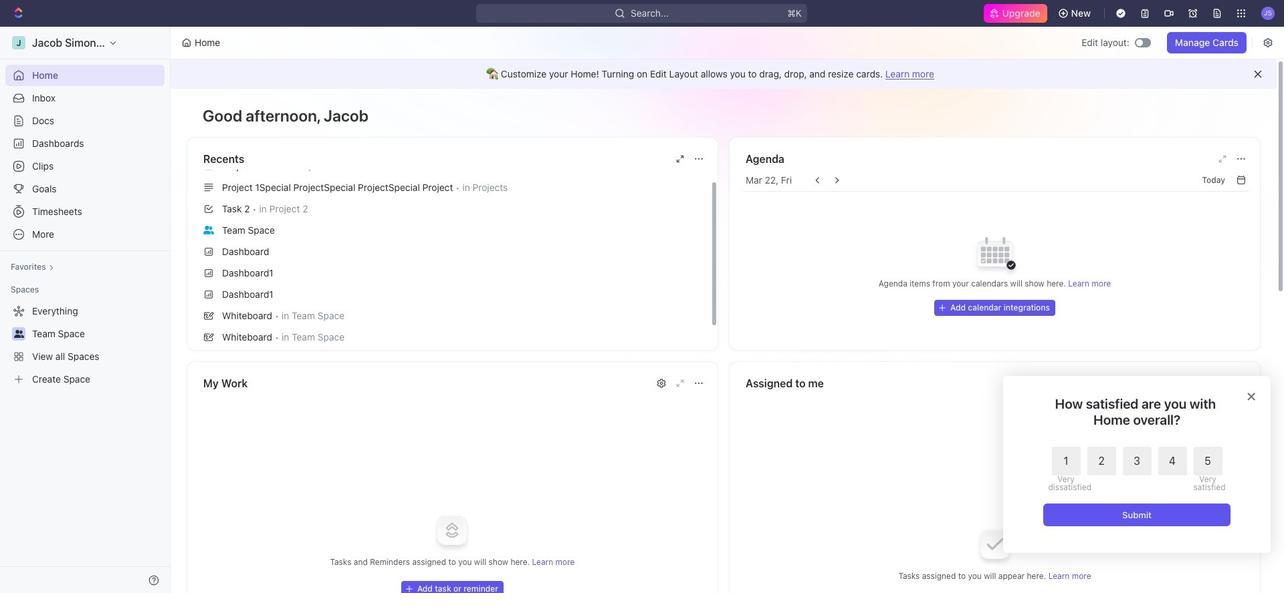 Task type: locate. For each thing, give the bounding box(es) containing it.
dialog
[[1003, 377, 1271, 554]]

tree
[[5, 301, 165, 391]]

option group
[[1048, 447, 1222, 492]]

alert
[[171, 60, 1277, 89]]

sidebar navigation
[[0, 27, 173, 594]]



Task type: describe. For each thing, give the bounding box(es) containing it.
jacob simon's workspace, , element
[[12, 36, 25, 49]]

user group image
[[203, 226, 214, 234]]

user group image
[[14, 330, 24, 338]]

tree inside sidebar navigation
[[5, 301, 165, 391]]



Task type: vqa. For each thing, say whether or not it's contained in the screenshot.
"Cleared" button
no



